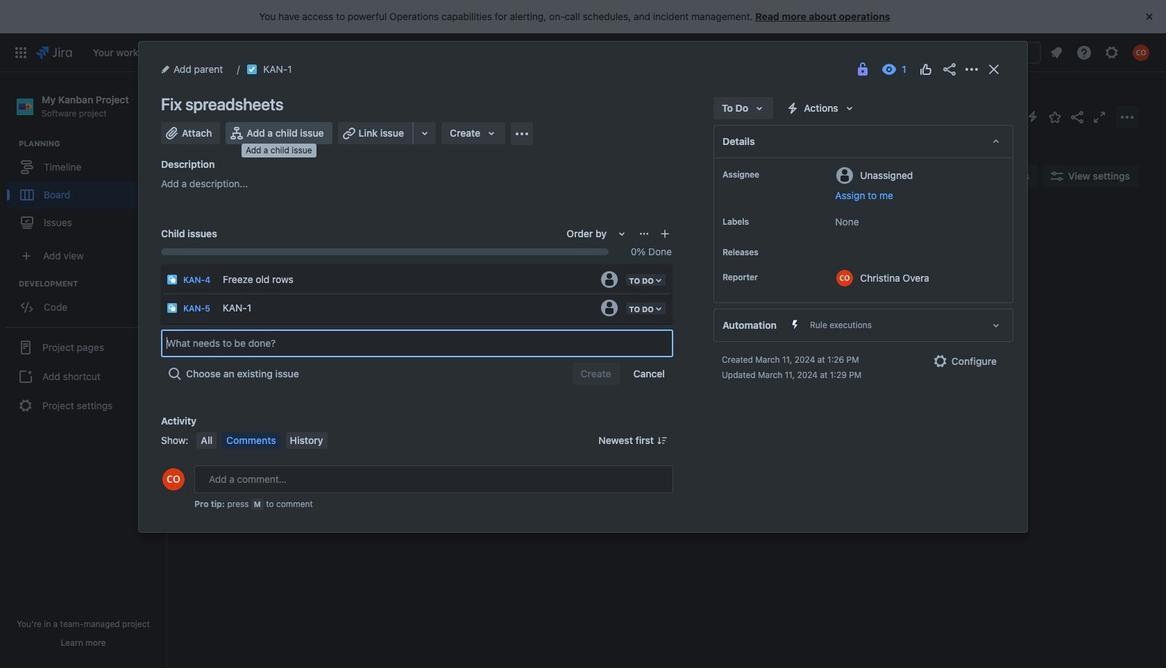 Task type: describe. For each thing, give the bounding box(es) containing it.
1 list item from the left
[[89, 33, 151, 72]]

2 vertical spatial group
[[6, 327, 161, 426]]

issue actions image
[[639, 228, 650, 240]]

1 vertical spatial group
[[7, 279, 166, 326]]

2 issue type: subtask image from the top
[[167, 303, 178, 314]]

Add a comment… field
[[194, 466, 674, 494]]

heading for the top group
[[19, 138, 166, 149]]

star kan board image
[[1047, 109, 1064, 125]]

create child image
[[660, 228, 671, 240]]

heading for the middle group
[[19, 279, 166, 290]]

2 list item from the left
[[157, 33, 211, 72]]

enter full screen image
[[1092, 109, 1108, 125]]

Search field
[[903, 41, 1042, 64]]

search image
[[908, 47, 919, 58]]

automation element
[[714, 309, 1014, 342]]

actions image
[[964, 61, 981, 78]]

task image
[[247, 64, 258, 75]]

3 list item from the left
[[217, 33, 262, 72]]

0 horizontal spatial list
[[86, 33, 819, 72]]

more information about christina overa image
[[837, 270, 854, 287]]

Search this board text field
[[196, 164, 260, 189]]

0 vertical spatial group
[[7, 138, 166, 241]]

task image
[[206, 285, 217, 296]]

close image
[[986, 61, 1003, 78]]

4 list item from the left
[[267, 33, 339, 72]]

What needs to be done? field
[[163, 331, 672, 356]]

details element
[[714, 125, 1014, 158]]

0 of 2 child issues complete image
[[337, 285, 348, 296]]



Task type: vqa. For each thing, say whether or not it's contained in the screenshot.
Create a blog IMAGE
no



Task type: locate. For each thing, give the bounding box(es) containing it.
1 vertical spatial heading
[[19, 279, 166, 290]]

1 heading from the top
[[19, 138, 166, 149]]

assignee pin to top. only you can see pinned fields. image
[[763, 169, 774, 181]]

0 of 2 child issues complete image
[[337, 285, 348, 296]]

reporter pin to top. only you can see pinned fields. image
[[761, 272, 772, 283]]

1 vertical spatial issue type: subtask image
[[167, 303, 178, 314]]

7 list item from the left
[[488, 33, 529, 72]]

banner
[[0, 33, 1167, 72]]

tooltip
[[242, 144, 316, 157]]

add app image
[[514, 125, 531, 142]]

jira image
[[36, 44, 72, 61], [36, 44, 72, 61]]

list item
[[89, 33, 151, 72], [157, 33, 211, 72], [217, 33, 262, 72], [267, 33, 339, 72], [344, 33, 391, 72], [397, 33, 438, 72], [488, 33, 529, 72], [540, 33, 587, 72]]

2 heading from the top
[[19, 279, 166, 290]]

1 issue type: subtask image from the top
[[167, 274, 178, 285]]

sidebar element
[[0, 72, 167, 669]]

heading
[[19, 138, 166, 149], [19, 279, 166, 290]]

dialog
[[139, 42, 1028, 533]]

6 list item from the left
[[397, 33, 438, 72]]

issue type: subtask image
[[167, 274, 178, 285], [167, 303, 178, 314]]

5 list item from the left
[[344, 33, 391, 72]]

list
[[86, 33, 819, 72], [1044, 40, 1158, 65]]

menu bar
[[194, 433, 330, 449]]

1 horizontal spatial list
[[1044, 40, 1158, 65]]

8 list item from the left
[[540, 33, 587, 72]]

labels pin to top. only you can see pinned fields. image
[[752, 217, 763, 228]]

0 vertical spatial issue type: subtask image
[[167, 274, 178, 285]]

0 vertical spatial heading
[[19, 138, 166, 149]]

primary element
[[8, 33, 819, 72]]

vote options: no one has voted for this issue yet. image
[[918, 61, 935, 78]]

dismiss image
[[1142, 8, 1158, 25]]

copy link to issue image
[[289, 63, 301, 74]]

link web pages and more image
[[417, 125, 433, 142]]

group
[[7, 138, 166, 241], [7, 279, 166, 326], [6, 327, 161, 426]]

None search field
[[903, 41, 1042, 64]]



